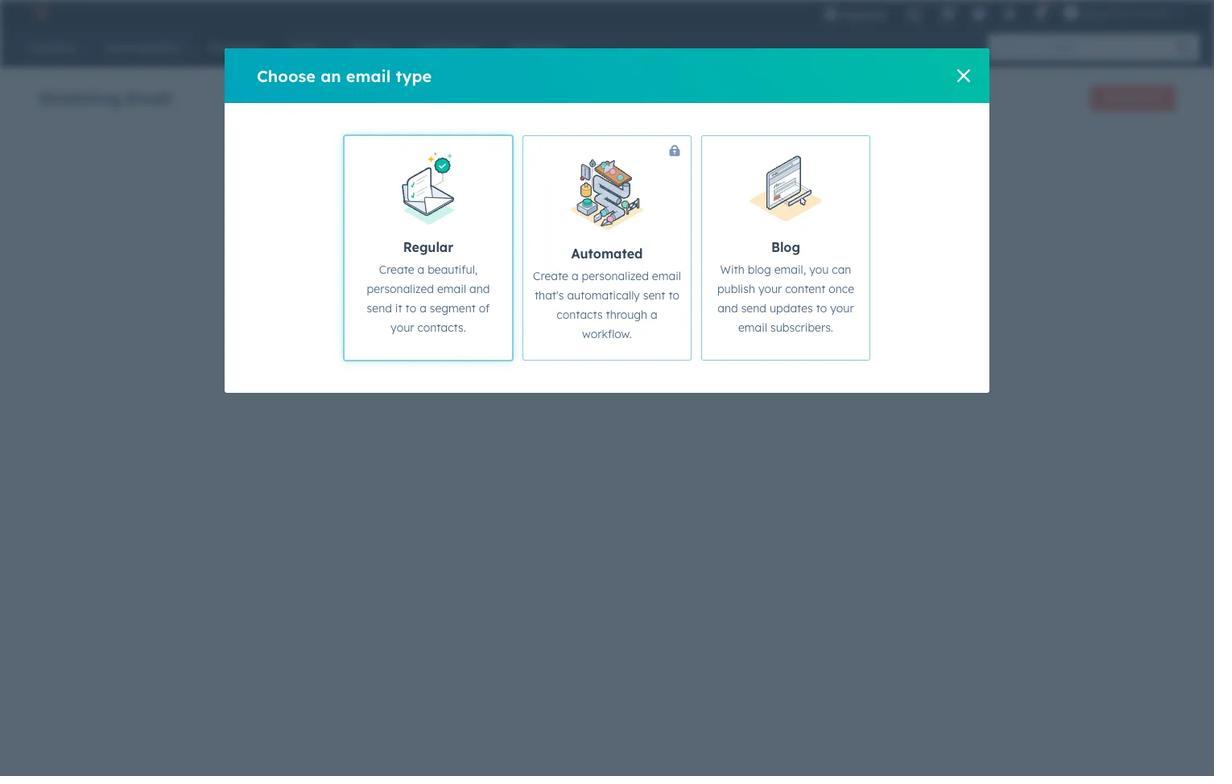 Task type: locate. For each thing, give the bounding box(es) containing it.
create
[[1105, 92, 1135, 104], [324, 198, 378, 218], [533, 269, 569, 284], [338, 289, 368, 301]]

settings image
[[1003, 7, 1018, 22]]

create email button
[[1091, 85, 1176, 111], [324, 283, 410, 309]]

1 vertical spatial choose
[[646, 234, 686, 248]]

1 horizontal spatial create email
[[1105, 92, 1163, 104]]

1 horizontal spatial a
[[651, 308, 658, 322]]

from up one
[[565, 234, 590, 248]]

2 horizontal spatial a
[[717, 234, 724, 248]]

create email button down the "of"
[[324, 283, 410, 309]]

2 vertical spatial a
[[651, 308, 658, 322]]

create email button down search hubspot search field
[[1091, 85, 1176, 111]]

contacts down automatically
[[557, 308, 603, 322]]

1 horizontal spatial from
[[689, 234, 714, 248]]

menu
[[815, 0, 1196, 31]]

create email inside marketing email banner
[[1105, 92, 1163, 104]]

type
[[396, 66, 432, 86]]

1 vertical spatial that's
[[535, 288, 564, 303]]

0 vertical spatial contacts
[[395, 234, 441, 248]]

a left blog
[[717, 234, 724, 248]]

menu containing apoptosis studios
[[815, 0, 1196, 31]]

0 horizontal spatial a
[[572, 269, 579, 284]]

0 horizontal spatial choose
[[257, 66, 316, 86]]

automatically
[[568, 288, 640, 303]]

1 vertical spatial create email
[[338, 289, 396, 301]]

Blog checkbox
[[702, 135, 871, 361]]

0 vertical spatial choose
[[257, 66, 316, 86]]

1 horizontal spatial to
[[669, 288, 680, 303]]

0 horizontal spatial contacts
[[395, 234, 441, 248]]

the
[[555, 253, 572, 267]]

create inside marketing email banner
[[1105, 92, 1135, 104]]

that's up personalized
[[598, 253, 627, 267]]

create down find
[[533, 269, 569, 284]]

for
[[658, 253, 674, 267]]

range
[[324, 253, 355, 267]]

0 vertical spatial a
[[717, 234, 724, 248]]

choose an email type dialog
[[225, 48, 990, 393]]

engage
[[324, 234, 365, 248]]

find
[[531, 253, 552, 267]]

and
[[429, 253, 449, 267]]

email inside engage your contacts with marketing emails from hubspot. choose from a range of templates and email types to find the one that's right for you.
[[452, 253, 481, 267]]

create email down search hubspot search field
[[1105, 92, 1163, 104]]

1 vertical spatial create email button
[[324, 283, 410, 309]]

to
[[517, 253, 528, 267], [669, 288, 680, 303]]

0 vertical spatial create email
[[1105, 92, 1163, 104]]

1 horizontal spatial that's
[[598, 253, 627, 267]]

1 vertical spatial a
[[572, 269, 579, 284]]

1 vertical spatial to
[[669, 288, 680, 303]]

0 vertical spatial create email button
[[1091, 85, 1176, 111]]

of
[[358, 253, 369, 267]]

None checkbox
[[523, 135, 692, 361]]

your inside engage your contacts with marketing emails from hubspot. choose from a range of templates and email types to find the one that's right for you.
[[368, 234, 392, 248]]

0 horizontal spatial from
[[565, 234, 590, 248]]

create email
[[1105, 92, 1163, 104], [338, 289, 396, 301]]

choose up for
[[646, 234, 686, 248]]

contacts up templates
[[395, 234, 441, 248]]

none checkbox inside the choose an email type dialog
[[523, 135, 692, 361]]

1 vertical spatial your
[[368, 234, 392, 248]]

a inside engage your contacts with marketing emails from hubspot. choose from a range of templates and email types to find the one that's right for you.
[[717, 234, 724, 248]]

email
[[346, 66, 391, 86], [1138, 92, 1163, 104], [462, 198, 507, 218], [452, 253, 481, 267], [652, 269, 682, 284], [371, 289, 396, 301]]

email down search hubspot search field
[[1138, 92, 1163, 104]]

that's inside engage your contacts with marketing emails from hubspot. choose from a range of templates and email types to find the one that's right for you.
[[598, 253, 627, 267]]

to right sent
[[669, 288, 680, 303]]

to left find
[[517, 253, 528, 267]]

help button
[[966, 0, 994, 26]]

a down sent
[[651, 308, 658, 322]]

from up you.
[[689, 234, 714, 248]]

0 horizontal spatial create email
[[338, 289, 396, 301]]

0 vertical spatial to
[[517, 253, 528, 267]]

1 horizontal spatial choose
[[646, 234, 686, 248]]

0 vertical spatial that's
[[598, 253, 627, 267]]

choose left an
[[257, 66, 316, 86]]

your up the "of"
[[368, 234, 392, 248]]

contacts
[[395, 234, 441, 248], [557, 308, 603, 322]]

your
[[383, 198, 420, 218], [368, 234, 392, 248]]

sent
[[643, 288, 666, 303]]

email down for
[[652, 269, 682, 284]]

email down "with"
[[452, 253, 481, 267]]

that's
[[598, 253, 627, 267], [535, 288, 564, 303]]

hubspot link
[[19, 3, 60, 23]]

from
[[565, 234, 590, 248], [689, 234, 714, 248]]

choose
[[257, 66, 316, 86], [646, 234, 686, 248]]

1 horizontal spatial contacts
[[557, 308, 603, 322]]

0 horizontal spatial that's
[[535, 288, 564, 303]]

an
[[321, 66, 341, 86]]

a
[[717, 234, 724, 248], [572, 269, 579, 284], [651, 308, 658, 322]]

0 vertical spatial your
[[383, 198, 420, 218]]

a down one
[[572, 269, 579, 284]]

create down search hubspot search field
[[1105, 92, 1135, 104]]

contacts inside engage your contacts with marketing emails from hubspot. choose from a range of templates and email types to find the one that's right for you.
[[395, 234, 441, 248]]

notifications image
[[1034, 7, 1048, 22]]

marketplaces image
[[942, 7, 956, 22]]

Regular checkbox
[[344, 135, 513, 361]]

create email down the "of"
[[338, 289, 396, 301]]

0 horizontal spatial to
[[517, 253, 528, 267]]

1 vertical spatial contacts
[[557, 308, 603, 322]]

your left first
[[383, 198, 420, 218]]

1 horizontal spatial create email button
[[1091, 85, 1176, 111]]

1 from from the left
[[565, 234, 590, 248]]

email up marketing
[[462, 198, 507, 218]]

to inside automated create a personalized email that's automatically sent to contacts through a workflow.
[[669, 288, 680, 303]]

none checkbox containing automated
[[523, 135, 692, 361]]

email inside banner
[[1138, 92, 1163, 104]]

that's down find
[[535, 288, 564, 303]]

your for engage
[[368, 234, 392, 248]]



Task type: describe. For each thing, give the bounding box(es) containing it.
close image
[[958, 69, 971, 82]]

right
[[630, 253, 655, 267]]

marketing
[[39, 87, 121, 108]]

studios
[[1134, 6, 1171, 19]]

0 horizontal spatial create email button
[[324, 283, 410, 309]]

hubspot.
[[593, 234, 643, 248]]

search button
[[1170, 34, 1200, 61]]

create your first email
[[324, 198, 507, 218]]

with
[[444, 234, 467, 248]]

that's inside automated create a personalized email that's automatically sent to contacts through a workflow.
[[535, 288, 564, 303]]

create inside automated create a personalized email that's automatically sent to contacts through a workflow.
[[533, 269, 569, 284]]

workflow.
[[583, 327, 632, 342]]

choose an email type
[[257, 66, 432, 86]]

apoptosis studios button
[[1055, 0, 1196, 26]]

create email button inside marketing email banner
[[1091, 85, 1176, 111]]

to inside engage your contacts with marketing emails from hubspot. choose from a range of templates and email types to find the one that's right for you.
[[517, 253, 528, 267]]

calling icon button
[[901, 2, 928, 25]]

upgrade image
[[824, 7, 839, 22]]

templates
[[372, 253, 425, 267]]

emails
[[527, 234, 562, 248]]

one
[[575, 253, 595, 267]]

automated create a personalized email that's automatically sent to contacts through a workflow.
[[533, 246, 682, 342]]

email right an
[[346, 66, 391, 86]]

Search HubSpot search field
[[989, 34, 1186, 61]]

personalized
[[582, 269, 649, 284]]

email
[[126, 87, 172, 108]]

notifications button
[[1027, 0, 1055, 26]]

first
[[425, 198, 457, 218]]

create down the "of"
[[338, 289, 368, 301]]

types
[[484, 253, 514, 267]]

create up 'engage'
[[324, 198, 378, 218]]

apoptosis studios
[[1082, 6, 1171, 19]]

search image
[[1178, 40, 1192, 55]]

contacts inside automated create a personalized email that's automatically sent to contacts through a workflow.
[[557, 308, 603, 322]]

settings link
[[994, 0, 1027, 26]]

2 from from the left
[[689, 234, 714, 248]]

through
[[606, 308, 648, 322]]

marketplaces button
[[932, 0, 966, 26]]

apoptosis
[[1082, 6, 1132, 19]]

upgrade
[[842, 8, 887, 21]]

email inside automated create a personalized email that's automatically sent to contacts through a workflow.
[[652, 269, 682, 284]]

automated
[[572, 246, 643, 262]]

tara schultz image
[[1064, 6, 1079, 20]]

calling icon image
[[907, 8, 922, 23]]

choose inside dialog
[[257, 66, 316, 86]]

blog
[[772, 239, 801, 255]]

hubspot image
[[29, 3, 48, 23]]

marketing
[[470, 234, 524, 248]]

marketing email banner
[[39, 81, 1176, 118]]

email down templates
[[371, 289, 396, 301]]

you.
[[677, 253, 699, 267]]

engage your contacts with marketing emails from hubspot. choose from a range of templates and email types to find the one that's right for you.
[[324, 234, 724, 267]]

your for create
[[383, 198, 420, 218]]

help image
[[973, 7, 987, 22]]

choose inside engage your contacts with marketing emails from hubspot. choose from a range of templates and email types to find the one that's right for you.
[[646, 234, 686, 248]]

marketing email
[[39, 87, 172, 108]]

regular
[[403, 239, 454, 255]]



Task type: vqa. For each thing, say whether or not it's contained in the screenshot.
'Press to sort.' image associated with first 'Press to sort.' ELEMENT from the left
no



